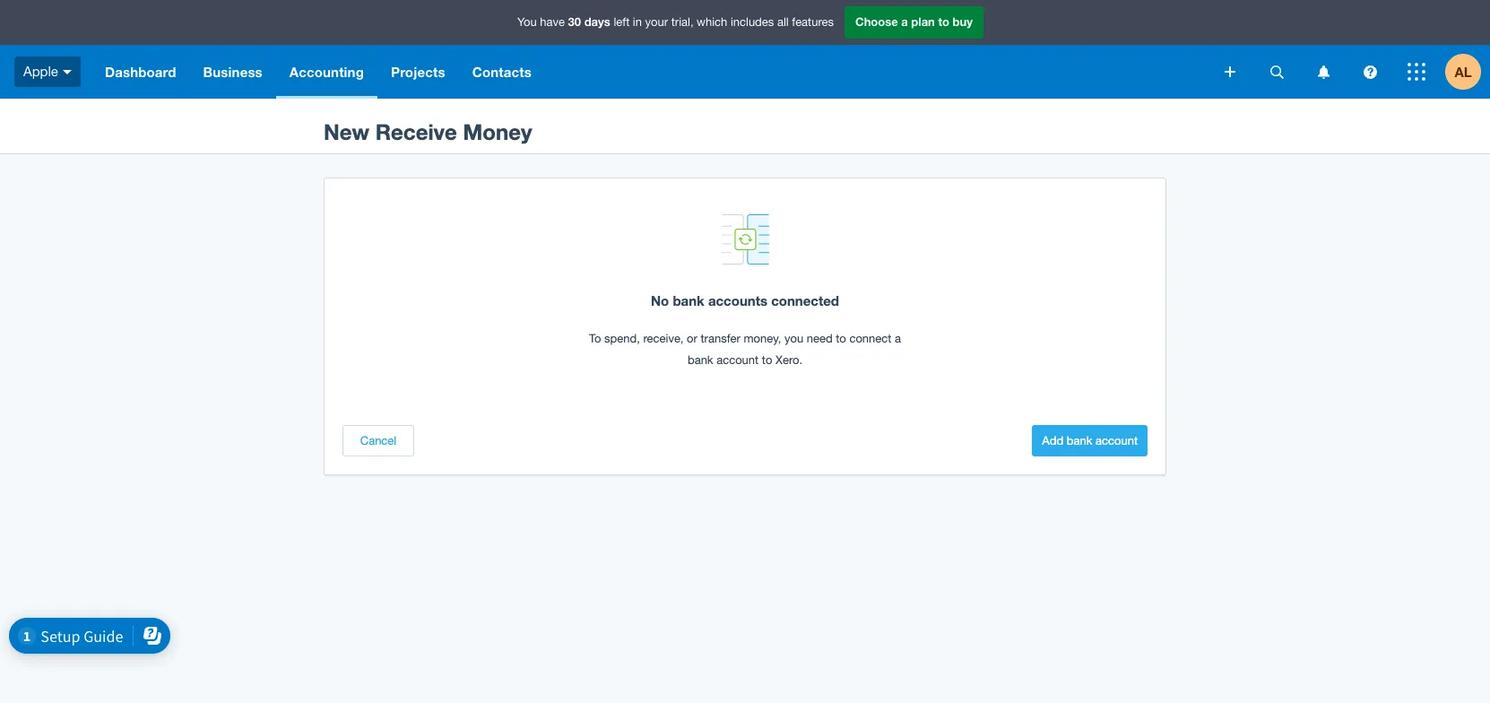 Task type: locate. For each thing, give the bounding box(es) containing it.
contacts button
[[459, 45, 545, 99]]

to
[[589, 332, 601, 345]]

1 horizontal spatial account
[[1096, 434, 1138, 447]]

bank inside add bank account link
[[1067, 434, 1093, 447]]

account down transfer
[[717, 353, 759, 367]]

bank for add
[[1067, 434, 1093, 447]]

1 vertical spatial a
[[895, 332, 901, 345]]

you
[[517, 15, 537, 29]]

in
[[633, 15, 642, 29]]

connected
[[771, 292, 839, 308]]

0 horizontal spatial a
[[895, 332, 901, 345]]

account
[[717, 353, 759, 367], [1096, 434, 1138, 447]]

or
[[687, 332, 698, 345]]

to right need
[[836, 332, 846, 345]]

al
[[1455, 63, 1472, 79]]

banner containing al
[[0, 0, 1490, 99]]

add bank account link
[[1032, 425, 1148, 456]]

2 vertical spatial bank
[[1067, 434, 1093, 447]]

accounts
[[708, 292, 768, 308]]

features
[[792, 15, 834, 29]]

0 vertical spatial to
[[938, 15, 950, 29]]

navigation containing dashboard
[[91, 45, 1212, 99]]

left
[[614, 15, 630, 29]]

cancel link
[[343, 425, 414, 456]]

0 horizontal spatial to
[[762, 353, 772, 367]]

you
[[785, 332, 804, 345]]

banner
[[0, 0, 1490, 99]]

you have 30 days left in your trial, which includes all features
[[517, 15, 834, 29]]

navigation
[[91, 45, 1212, 99]]

0 vertical spatial bank
[[673, 292, 705, 308]]

to
[[938, 15, 950, 29], [836, 332, 846, 345], [762, 353, 772, 367]]

2 vertical spatial to
[[762, 353, 772, 367]]

a
[[901, 15, 908, 29], [895, 332, 901, 345]]

svg image
[[1408, 63, 1426, 81], [1318, 65, 1329, 78], [1363, 65, 1377, 78], [1225, 66, 1236, 77]]

1 horizontal spatial a
[[901, 15, 908, 29]]

contacts
[[472, 64, 532, 80]]

cancel
[[360, 434, 397, 447]]

days
[[584, 15, 610, 29]]

a right connect
[[895, 332, 901, 345]]

apple button
[[0, 45, 91, 99]]

business
[[203, 64, 263, 80]]

0 horizontal spatial svg image
[[63, 70, 72, 74]]

add bank account
[[1042, 434, 1138, 447]]

1 vertical spatial bank
[[688, 353, 713, 367]]

accounting
[[289, 64, 364, 80]]

bank right no
[[673, 292, 705, 308]]

0 horizontal spatial account
[[717, 353, 759, 367]]

dashboard link
[[91, 45, 190, 99]]

1 vertical spatial to
[[836, 332, 846, 345]]

0 vertical spatial a
[[901, 15, 908, 29]]

svg image
[[1270, 65, 1284, 78], [63, 70, 72, 74]]

bank right add
[[1067, 434, 1093, 447]]

navigation inside banner
[[91, 45, 1212, 99]]

0 vertical spatial account
[[717, 353, 759, 367]]

account right add
[[1096, 434, 1138, 447]]

to spend, receive, or transfer money, you need to connect a bank account to xero.
[[589, 332, 901, 367]]

choose a plan to buy
[[855, 15, 973, 29]]

all
[[777, 15, 789, 29]]

1 horizontal spatial to
[[836, 332, 846, 345]]

a left plan
[[901, 15, 908, 29]]

dashboard
[[105, 64, 176, 80]]

bank down or
[[688, 353, 713, 367]]

buy
[[953, 15, 973, 29]]

bank
[[673, 292, 705, 308], [688, 353, 713, 367], [1067, 434, 1093, 447]]

projects
[[391, 64, 445, 80]]

to left buy
[[938, 15, 950, 29]]

to left xero.
[[762, 353, 772, 367]]

receive,
[[643, 332, 684, 345]]



Task type: describe. For each thing, give the bounding box(es) containing it.
bank for no
[[673, 292, 705, 308]]

a inside the to spend, receive, or transfer money, you need to connect a bank account to xero.
[[895, 332, 901, 345]]

apple
[[23, 63, 58, 79]]

plan
[[911, 15, 935, 29]]

30
[[568, 15, 581, 29]]

accounting button
[[276, 45, 377, 99]]

choose
[[855, 15, 898, 29]]

no bank accounts connected
[[651, 292, 839, 308]]

1 horizontal spatial svg image
[[1270, 65, 1284, 78]]

have
[[540, 15, 565, 29]]

business button
[[190, 45, 276, 99]]

xero.
[[776, 353, 803, 367]]

money
[[463, 119, 532, 144]]

trial,
[[671, 15, 694, 29]]

2 horizontal spatial to
[[938, 15, 950, 29]]

svg image inside the apple popup button
[[63, 70, 72, 74]]

no
[[651, 292, 669, 308]]

new receive money
[[324, 119, 532, 144]]

spend,
[[604, 332, 640, 345]]

al button
[[1445, 45, 1490, 99]]

which
[[697, 15, 727, 29]]

projects button
[[377, 45, 459, 99]]

new
[[324, 119, 370, 144]]

receive
[[376, 119, 457, 144]]

account inside the to spend, receive, or transfer money, you need to connect a bank account to xero.
[[717, 353, 759, 367]]

a inside banner
[[901, 15, 908, 29]]

your
[[645, 15, 668, 29]]

1 vertical spatial account
[[1096, 434, 1138, 447]]

includes
[[731, 15, 774, 29]]

transfer
[[701, 332, 740, 345]]

need
[[807, 332, 833, 345]]

connect
[[850, 332, 892, 345]]

bank inside the to spend, receive, or transfer money, you need to connect a bank account to xero.
[[688, 353, 713, 367]]

add
[[1042, 434, 1064, 447]]

money,
[[744, 332, 781, 345]]



Task type: vqa. For each thing, say whether or not it's contained in the screenshot.
bottommost 16:15
no



